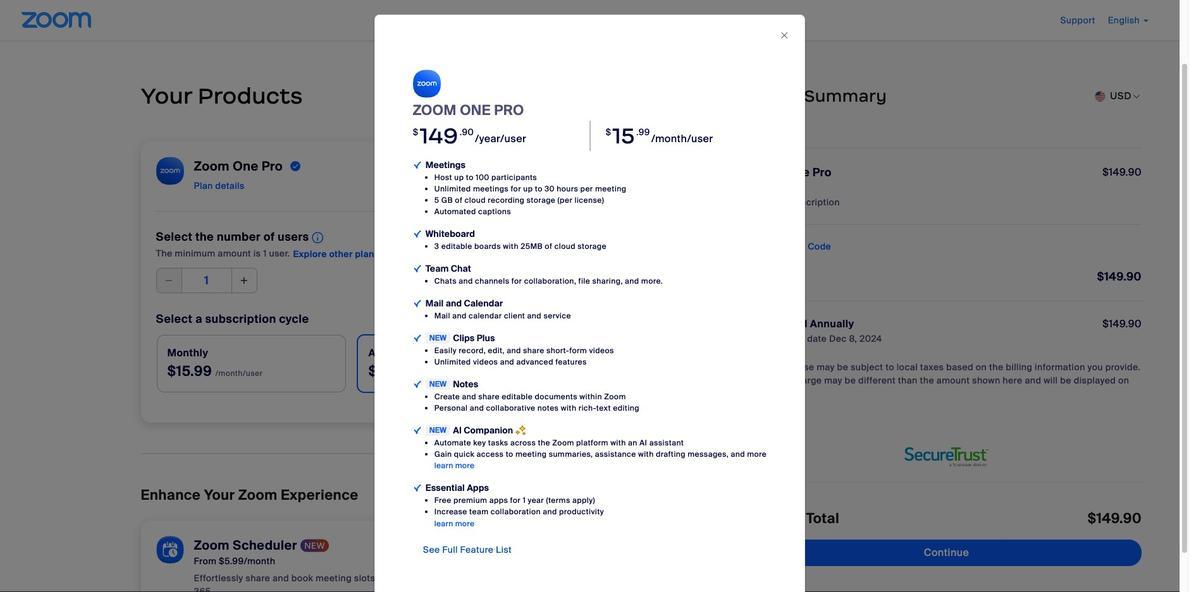 Task type: locate. For each thing, give the bounding box(es) containing it.
and inside automate key tasks across the zoom platform with an ai assistant gain quick access to meeting summaries, assistance with drafting messages, and more learn more
[[731, 450, 745, 460]]

be down subject
[[845, 375, 856, 387]]

2 learn from the top
[[434, 519, 453, 530]]

1 vertical spatial 1
[[523, 496, 526, 506]]

1 vertical spatial amount
[[937, 375, 970, 387]]

learn more button for increase team collaboration and productivity
[[434, 519, 475, 530]]

your products inside breadcrumb navigation
[[424, 90, 498, 102]]

2 new from the top
[[429, 380, 447, 390]]

for inside essential apps free premium apps for 1 year (terms apply) increase team collaboration and productivity learn more
[[510, 496, 521, 506]]

storage down 30
[[527, 195, 556, 205]]

learn down increase
[[434, 519, 453, 530]]

learn inside automate key tasks across the zoom platform with an ai assistant gain quick access to meeting summaries, assistance with drafting messages, and more learn more
[[434, 461, 453, 472]]

0 horizontal spatial videos
[[473, 357, 498, 367]]

breadcrumb navigation
[[424, 90, 563, 104]]

of right '25mb' on the top of the page
[[545, 241, 553, 252]]

1 vertical spatial share
[[478, 392, 500, 402]]

you
[[1088, 362, 1103, 373]]

1 vertical spatial select
[[156, 312, 193, 327]]

per
[[580, 184, 593, 194]]

0 horizontal spatial 1
[[263, 248, 267, 259]]

slots
[[354, 573, 375, 585]]

1 learn more button from the top
[[434, 461, 475, 472]]

2 select from the top
[[156, 312, 193, 327]]

0 vertical spatial videos
[[589, 346, 614, 356]]

new inside the new notes create and share editable documents within zoom personal and collaborative notes with rich-text editing
[[429, 380, 447, 390]]

1 horizontal spatial zoom one pro
[[413, 101, 524, 119]]

the up zoom one pro select the number of users 1 decrease icon at top left
[[156, 248, 172, 259]]

of up the minimum amount is 1 user. explore other plans
[[264, 230, 275, 245]]

learn down gain
[[434, 461, 453, 472]]

calendar down full
[[432, 573, 472, 585]]

unlimited
[[434, 184, 471, 194], [434, 357, 471, 367]]

mail
[[426, 298, 444, 309]]

subscription
[[784, 197, 840, 208], [205, 312, 276, 327]]

calendar inside effortlessly share and book meeting slots with google calendar and microsoft 365
[[432, 573, 472, 585]]

1 new from the top
[[429, 333, 447, 344]]

0 vertical spatial more
[[747, 450, 767, 460]]

select up minimum
[[156, 230, 193, 245]]

more inside essential apps free premium apps for 1 year (terms apply) increase team collaboration and productivity learn more
[[455, 519, 475, 530]]

with right slots
[[378, 573, 396, 585]]

the up minimum
[[195, 230, 214, 245]]

and down the feature
[[475, 573, 491, 585]]

full
[[442, 545, 458, 556]]

your
[[141, 82, 192, 110], [424, 90, 447, 102], [752, 362, 771, 373], [204, 487, 235, 505]]

invoice.
[[773, 388, 806, 400]]

more down quick
[[455, 461, 475, 472]]

$149.90
[[1103, 166, 1142, 179], [1097, 270, 1142, 285], [1103, 318, 1142, 331], [1088, 510, 1142, 528]]

2 horizontal spatial of
[[545, 241, 553, 252]]

1 horizontal spatial products
[[450, 90, 498, 102]]

1 horizontal spatial meeting
[[516, 450, 547, 460]]

1 horizontal spatial pro
[[494, 101, 524, 119]]

/year/user
[[475, 132, 527, 145]]

your inside your purchase may be subject to local taxes based on the billing information you provide. the final charge may be different than the amount shown here and will be displayed on your invoice.
[[752, 362, 771, 373]]

0 horizontal spatial pro
[[262, 158, 283, 175]]

1 vertical spatial ai
[[640, 438, 647, 448]]

2 horizontal spatial zoom one pro
[[752, 165, 832, 180]]

2 vertical spatial meeting
[[316, 573, 352, 585]]

0 horizontal spatial one
[[233, 158, 259, 175]]

for down participants
[[511, 184, 521, 194]]

and down (terms
[[543, 508, 557, 518]]

for right channels
[[512, 276, 522, 286]]

and down chat
[[459, 276, 473, 286]]

the inside the minimum amount is 1 user. explore other plans
[[156, 248, 172, 259]]

cloud down meetings
[[465, 195, 486, 205]]

new inside new clips plus easily record, edit, and share short-form videos unlimited videos and advanced features
[[429, 333, 447, 344]]

to down 'tasks'
[[506, 450, 513, 460]]

0 horizontal spatial subscription
[[205, 312, 276, 327]]

amount down select the number of users
[[218, 248, 251, 259]]

may
[[817, 362, 835, 373], [824, 375, 843, 387]]

1 vertical spatial on
[[1119, 375, 1130, 387]]

new ai companion
[[429, 425, 513, 436]]

0 vertical spatial learn more button
[[434, 461, 475, 472]]

$ inside the $ 15 .99 /month/user
[[606, 126, 611, 138]]

amount
[[218, 248, 251, 259], [937, 375, 970, 387]]

the up shown
[[989, 362, 1004, 373]]

for inside "team chat chats and channels for collaboration, file sharing, and more."
[[512, 276, 522, 286]]

learn more button down quick
[[434, 461, 475, 472]]

videos right form
[[589, 346, 614, 356]]

up down participants
[[523, 184, 533, 194]]

select for select a subscription cycle
[[156, 312, 193, 327]]

easily
[[434, 346, 457, 356]]

1 horizontal spatial of
[[455, 195, 463, 205]]

subscription up code
[[784, 197, 840, 208]]

host
[[434, 172, 452, 183]]

one up details
[[233, 158, 259, 175]]

gain
[[434, 450, 452, 460]]

information
[[1035, 362, 1086, 373]]

and down notes
[[462, 392, 476, 402]]

increase
[[434, 508, 467, 518]]

0 vertical spatial 1
[[263, 248, 267, 259]]

up right host
[[454, 172, 464, 183]]

book
[[291, 573, 313, 585]]

0 horizontal spatial up
[[454, 172, 464, 183]]

0 vertical spatial on
[[976, 362, 987, 373]]

learn more button down increase
[[434, 519, 475, 530]]

share down $5.99/month
[[246, 573, 270, 585]]

1 horizontal spatial the
[[752, 375, 768, 387]]

1 horizontal spatial amount
[[937, 375, 970, 387]]

365
[[194, 587, 211, 593]]

be down information
[[1060, 375, 1072, 387]]

zoom one pro for select the number of users
[[194, 158, 283, 175]]

$
[[413, 126, 419, 138], [606, 126, 611, 138]]

zoom up 'summaries,'
[[552, 438, 574, 448]]

form
[[570, 346, 587, 356]]

0 horizontal spatial amount
[[218, 248, 251, 259]]

with inside effortlessly share and book meeting slots with google calendar and microsoft 365
[[378, 573, 396, 585]]

pro for today's total
[[813, 165, 832, 180]]

share inside effortlessly share and book meeting slots with google calendar and microsoft 365
[[246, 573, 270, 585]]

1 vertical spatial cloud
[[555, 241, 576, 252]]

1 horizontal spatial one
[[460, 101, 491, 119]]

dialog containing 149
[[374, 14, 806, 593]]

$ left the 15
[[606, 126, 611, 138]]

to
[[466, 172, 474, 183], [535, 184, 543, 194], [886, 362, 895, 373], [506, 450, 513, 460]]

dialog
[[374, 14, 806, 593]]

of inside whiteboard 3 editable boards with 25mb of cloud storage
[[545, 241, 553, 252]]

zoom inside the new notes create and share editable documents within zoom personal and collaborative notes with rich-text editing
[[604, 392, 626, 402]]

2 vertical spatial share
[[246, 573, 270, 585]]

5
[[434, 195, 439, 205]]

from $5.99/month
[[194, 556, 275, 568]]

displayed
[[1074, 375, 1116, 387]]

your products link
[[424, 90, 498, 102]]

add coupon code button
[[752, 240, 831, 253]]

with down "documents"
[[561, 403, 577, 413]]

1 horizontal spatial share
[[478, 392, 500, 402]]

1 horizontal spatial storage
[[578, 241, 607, 252]]

english
[[1108, 15, 1140, 26]]

1 horizontal spatial 1
[[523, 496, 526, 506]]

0 horizontal spatial meeting
[[316, 573, 352, 585]]

on up shown
[[976, 362, 987, 373]]

zoom one pro up details
[[194, 158, 283, 175]]

zoom one pro up .90
[[413, 101, 524, 119]]

1 vertical spatial for
[[512, 276, 522, 286]]

0 horizontal spatial on
[[976, 362, 987, 373]]

for up collaboration
[[510, 496, 521, 506]]

zoom one pro up annual subscription in the top of the page
[[752, 165, 832, 180]]

zoom up plan details button
[[194, 158, 230, 175]]

meeting right per
[[595, 184, 627, 194]]

amount inside your purchase may be subject to local taxes based on the billing information you provide. the final charge may be different than the amount shown here and will be displayed on your invoice.
[[937, 375, 970, 387]]

calendar up the 'calendar'
[[464, 298, 503, 309]]

0 horizontal spatial $
[[413, 126, 419, 138]]

more.
[[641, 276, 663, 286]]

0 vertical spatial amount
[[218, 248, 251, 259]]

create
[[434, 392, 460, 402]]

.90
[[460, 126, 474, 138]]

the
[[156, 248, 172, 259], [752, 375, 768, 387]]

select the number of users
[[156, 230, 312, 245]]

new up 'automate'
[[429, 426, 447, 436]]

2 horizontal spatial pro
[[813, 165, 832, 180]]

1 horizontal spatial $
[[606, 126, 611, 138]]

zoom one pro select the number of users 1 decrease image
[[164, 272, 174, 290]]

provide.
[[1106, 362, 1141, 373]]

coupon
[[771, 241, 806, 252]]

mail
[[434, 311, 450, 321]]

1 vertical spatial up
[[523, 184, 533, 194]]

2 learn more button from the top
[[434, 519, 475, 530]]

select left a
[[156, 312, 193, 327]]

pro for select the number of users
[[262, 158, 283, 175]]

subscription down zoom one pro select the number of users 1 increase image
[[205, 312, 276, 327]]

the up the your
[[752, 375, 768, 387]]

sharing,
[[592, 276, 623, 286]]

1 vertical spatial unlimited
[[434, 357, 471, 367]]

may down dec on the bottom right of the page
[[824, 375, 843, 387]]

0 horizontal spatial share
[[246, 573, 270, 585]]

0 vertical spatial unlimited
[[434, 184, 471, 194]]

meeting inside automate key tasks across the zoom platform with an ai assistant gain quick access to meeting summaries, assistance with drafting messages, and more learn more
[[516, 450, 547, 460]]

1 learn from the top
[[434, 461, 453, 472]]

and left 'book'
[[273, 573, 289, 585]]

whiteboard 3 editable boards with 25mb of cloud storage
[[426, 228, 607, 252]]

zoom one pro plan image
[[533, 158, 542, 176]]

2 vertical spatial more
[[455, 519, 475, 530]]

and right edit,
[[507, 346, 521, 356]]

0 vertical spatial new
[[429, 333, 447, 344]]

apply)
[[573, 496, 595, 506]]

0 vertical spatial editable
[[441, 241, 472, 252]]

$ left 149
[[413, 126, 419, 138]]

2 horizontal spatial share
[[523, 346, 544, 356]]

1
[[263, 248, 267, 259], [523, 496, 526, 506]]

automate
[[434, 438, 471, 448]]

today's
[[752, 510, 803, 528]]

1 left year
[[523, 496, 526, 506]]

zoom one pro inside dialog
[[413, 101, 524, 119]]

0 horizontal spatial ai
[[453, 425, 462, 436]]

the inside application
[[195, 230, 214, 245]]

1 vertical spatial editable
[[502, 392, 533, 402]]

pro up annual subscription in the top of the page
[[813, 165, 832, 180]]

total
[[806, 510, 840, 528]]

summary
[[804, 86, 887, 106]]

effortlessly share and book meeting slots with google calendar and microsoft 365
[[194, 573, 535, 593]]

0 vertical spatial subscription
[[784, 197, 840, 208]]

1 $ from the left
[[413, 126, 419, 138]]

the inside automate key tasks across the zoom platform with an ai assistant gain quick access to meeting summaries, assistance with drafting messages, and more learn more
[[538, 438, 550, 448]]

1 horizontal spatial ai
[[640, 438, 647, 448]]

1 horizontal spatial your products
[[424, 90, 498, 102]]

0 vertical spatial calendar
[[464, 298, 503, 309]]

learn inside essential apps free premium apps for 1 year (terms apply) increase team collaboration and productivity learn more
[[434, 519, 453, 530]]

2 horizontal spatial meeting
[[595, 184, 627, 194]]

1 horizontal spatial subscription
[[784, 197, 840, 208]]

pro up /year/user
[[494, 101, 524, 119]]

apps
[[489, 496, 508, 506]]

recording
[[488, 195, 525, 205]]

subject
[[851, 362, 883, 373]]

zoom logo image
[[22, 12, 91, 28]]

0 vertical spatial learn
[[434, 461, 453, 472]]

2 $ from the left
[[606, 126, 611, 138]]

2 horizontal spatial one
[[787, 165, 810, 180]]

1 vertical spatial learn
[[434, 519, 453, 530]]

user.
[[269, 248, 290, 259]]

amount down based
[[937, 375, 970, 387]]

shown
[[972, 375, 1001, 387]]

1 vertical spatial charge
[[792, 375, 822, 387]]

1 horizontal spatial on
[[1119, 375, 1130, 387]]

explore
[[293, 249, 327, 260]]

1 unlimited from the top
[[434, 184, 471, 194]]

cloud right '25mb' on the top of the page
[[555, 241, 576, 252]]

to left 30
[[535, 184, 543, 194]]

and inside your purchase may be subject to local taxes based on the billing information you provide. the final charge may be different than the amount shown here and will be displayed on your invoice.
[[1025, 375, 1042, 387]]

storage up file
[[578, 241, 607, 252]]

may down date
[[817, 362, 835, 373]]

secure trust image
[[896, 439, 997, 475]]

collaboration,
[[524, 276, 577, 286]]

editable up collaborative
[[502, 392, 533, 402]]

be left subject
[[837, 362, 849, 373]]

zoom one billing cycle option group
[[156, 335, 548, 394]]

on
[[976, 362, 987, 373], [1119, 375, 1130, 387]]

editable inside the new notes create and share editable documents within zoom personal and collaborative notes with rich-text editing
[[502, 392, 533, 402]]

1 right is
[[263, 248, 267, 259]]

total billed annually
[[752, 318, 854, 331]]

1 vertical spatial storage
[[578, 241, 607, 252]]

new up easily
[[429, 333, 447, 344]]

2 vertical spatial new
[[429, 426, 447, 436]]

one up annual subscription in the top of the page
[[787, 165, 810, 180]]

new up create
[[429, 380, 447, 390]]

videos down edit,
[[473, 357, 498, 367]]

storage inside meetings host up to 100 participants unlimited meetings for up to 30 hours per meeting 5 gb of cloud recording storage (per license) automated captions
[[527, 195, 556, 205]]

here
[[1003, 375, 1023, 387]]

an
[[628, 438, 638, 448]]

0 vertical spatial share
[[523, 346, 544, 356]]

unlimited inside meetings host up to 100 participants unlimited meetings for up to 30 hours per meeting 5 gb of cloud recording storage (per license) automated captions
[[434, 184, 471, 194]]

learn more button
[[434, 461, 475, 472], [434, 519, 475, 530]]

with left '25mb' on the top of the page
[[503, 241, 519, 252]]

0 horizontal spatial cloud
[[465, 195, 486, 205]]

charge down purchase
[[792, 375, 822, 387]]

record,
[[459, 346, 486, 356]]

to inside automate key tasks across the zoom platform with an ai assistant gain quick access to meeting summaries, assistance with drafting messages, and more learn more
[[506, 450, 513, 460]]

0 vertical spatial storage
[[527, 195, 556, 205]]

1 vertical spatial the
[[752, 375, 768, 387]]

2 unlimited from the top
[[434, 357, 471, 367]]

1 horizontal spatial editable
[[502, 392, 533, 402]]

zoom up from
[[194, 538, 230, 554]]

more down increase
[[455, 519, 475, 530]]

videos
[[589, 346, 614, 356], [473, 357, 498, 367]]

1 select from the top
[[156, 230, 193, 245]]

0 horizontal spatial editable
[[441, 241, 472, 252]]

more right messages, in the right of the page
[[747, 450, 767, 460]]

cloud inside meetings host up to 100 participants unlimited meetings for up to 30 hours per meeting 5 gb of cloud recording storage (per license) automated captions
[[465, 195, 486, 205]]

zoom up the editing at bottom right
[[604, 392, 626, 402]]

zoom one pro select the number of users 1 increase image
[[239, 272, 249, 290]]

on down provide.
[[1119, 375, 1130, 387]]

to left local
[[886, 362, 895, 373]]

ai
[[453, 425, 462, 436], [640, 438, 647, 448]]

0 horizontal spatial storage
[[527, 195, 556, 205]]

calendar inside mail and calendar mail and calendar client and service
[[464, 298, 503, 309]]

the right across
[[538, 438, 550, 448]]

0 horizontal spatial of
[[264, 230, 275, 245]]

new clips plus easily record, edit, and share short-form videos unlimited videos and advanced features
[[429, 332, 614, 367]]

0 horizontal spatial products
[[198, 82, 303, 110]]

2 vertical spatial for
[[510, 496, 521, 506]]

select
[[156, 230, 193, 245], [156, 312, 193, 327]]

client
[[504, 311, 525, 321]]

3 new from the top
[[429, 426, 447, 436]]

zoom one pro Select the number of users text field
[[156, 268, 257, 294]]

editing
[[613, 403, 640, 413]]

1 vertical spatial meeting
[[516, 450, 547, 460]]

the down taxes
[[920, 375, 934, 387]]

unlimited up gb
[[434, 184, 471, 194]]

and left "will"
[[1025, 375, 1042, 387]]

charge down billed
[[774, 333, 805, 345]]

one for today's total
[[787, 165, 810, 180]]

0 vertical spatial select
[[156, 230, 193, 245]]

share up collaborative
[[478, 392, 500, 402]]

ai right an
[[640, 438, 647, 448]]

one for select the number of users
[[233, 158, 259, 175]]

with inside whiteboard 3 editable boards with 25mb of cloud storage
[[503, 241, 519, 252]]

new for notes
[[429, 380, 447, 390]]

select for select the number of users
[[156, 230, 193, 245]]

share up advanced
[[523, 346, 544, 356]]

editable down whiteboard
[[441, 241, 472, 252]]

zoom one pro for today's total
[[752, 165, 832, 180]]

new inside "new ai companion"
[[429, 426, 447, 436]]

1 vertical spatial learn more button
[[434, 519, 475, 530]]

of
[[455, 195, 463, 205], [264, 230, 275, 245], [545, 241, 553, 252]]

0 horizontal spatial the
[[156, 248, 172, 259]]

captions
[[478, 207, 511, 217]]

plus
[[477, 332, 495, 344]]

$ inside $ 149 .90 /year/user
[[413, 126, 419, 138]]

0 horizontal spatial zoom one pro
[[194, 158, 283, 175]]

add coupon code
[[752, 241, 831, 252]]

0 vertical spatial for
[[511, 184, 521, 194]]

meeting down across
[[516, 450, 547, 460]]

one
[[460, 101, 491, 119], [233, 158, 259, 175], [787, 165, 810, 180]]

ai up 'automate'
[[453, 425, 462, 436]]

zoom inside automate key tasks across the zoom platform with an ai assistant gain quick access to meeting summaries, assistance with drafting messages, and more learn more
[[552, 438, 574, 448]]

1 vertical spatial may
[[824, 375, 843, 387]]

gb
[[441, 195, 453, 205]]

advanced
[[516, 357, 554, 367]]

for for chat
[[512, 276, 522, 286]]

pro left "success" icon
[[262, 158, 283, 175]]

automated
[[434, 207, 476, 217]]

to left 100
[[466, 172, 474, 183]]

1 vertical spatial more
[[455, 461, 475, 472]]

the
[[195, 230, 214, 245], [989, 362, 1004, 373], [920, 375, 934, 387], [538, 438, 550, 448]]

google
[[398, 573, 430, 585]]

unlimited down easily
[[434, 357, 471, 367]]

25mb
[[521, 241, 543, 252]]

close image
[[780, 30, 790, 40]]

0 vertical spatial cloud
[[465, 195, 486, 205]]

1 vertical spatial calendar
[[432, 573, 472, 585]]

select inside application
[[156, 230, 193, 245]]

1 horizontal spatial cloud
[[555, 241, 576, 252]]

one up .90
[[460, 101, 491, 119]]

with inside the new notes create and share editable documents within zoom personal and collaborative notes with rich-text editing
[[561, 403, 577, 413]]

0 vertical spatial meeting
[[595, 184, 627, 194]]

zoom one pro
[[413, 101, 524, 119], [194, 158, 283, 175], [752, 165, 832, 180]]

1 vertical spatial new
[[429, 380, 447, 390]]

quick
[[454, 450, 475, 460]]

meeting left slots
[[316, 573, 352, 585]]

0 vertical spatial the
[[156, 248, 172, 259]]

select a subscription cycle
[[156, 312, 309, 327]]



Task type: vqa. For each thing, say whether or not it's contained in the screenshot.
More Tools image
no



Task type: describe. For each thing, give the bounding box(es) containing it.
and up "new ai companion"
[[470, 403, 484, 413]]

plan details
[[194, 180, 245, 192]]

new notes create and share editable documents within zoom personal and collaborative notes with rich-text editing
[[429, 379, 640, 413]]

ai inside automate key tasks across the zoom platform with an ai assistant gain quick access to meeting summaries, assistance with drafting messages, and more learn more
[[640, 438, 647, 448]]

plans
[[355, 249, 379, 260]]

1 horizontal spatial up
[[523, 184, 533, 194]]

select the number of users application
[[156, 229, 324, 247]]

the inside your purchase may be subject to local taxes based on the billing information you provide. the final charge may be different than the amount shown here and will be displayed on your invoice.
[[752, 375, 768, 387]]

effortlessly
[[194, 573, 243, 585]]

scheduler
[[233, 538, 297, 554]]

right image
[[502, 91, 509, 104]]

mail and calendar mail and calendar client and service
[[426, 298, 571, 321]]

for inside meetings host up to 100 participants unlimited meetings for up to 30 hours per meeting 5 gb of cloud recording storage (per license) automated captions
[[511, 184, 521, 194]]

access
[[477, 450, 504, 460]]

new image
[[300, 540, 329, 553]]

$ 15 .99 /month/user
[[606, 122, 713, 150]]

whiteboard
[[426, 228, 475, 239]]

(terms
[[546, 496, 570, 506]]

zoom up the scheduler
[[238, 487, 277, 505]]

0 vertical spatial ai
[[453, 425, 462, 436]]

meetings
[[473, 184, 509, 194]]

personal
[[434, 403, 468, 413]]

essential apps free premium apps for 1 year (terms apply) increase team collaboration and productivity learn more
[[426, 483, 604, 530]]

products inside breadcrumb navigation
[[450, 90, 498, 102]]

and right the client
[[527, 311, 542, 321]]

your purchase may be subject to local taxes based on the billing information you provide. the final charge may be different than the amount shown here and will be displayed on your invoice.
[[752, 362, 1141, 400]]

annually
[[810, 318, 854, 331]]

zoom up 149
[[413, 101, 457, 119]]

plan
[[194, 180, 213, 192]]

within
[[580, 392, 602, 402]]

learn more button for gain quick access to meeting summaries, assistance with drafting messages, and more
[[434, 461, 475, 472]]

1 inside essential apps free premium apps for 1 year (terms apply) increase team collaboration and productivity learn more
[[523, 496, 526, 506]]

drafting
[[656, 450, 686, 460]]

your
[[752, 388, 771, 400]]

15
[[613, 122, 635, 150]]

one inside dialog
[[460, 101, 491, 119]]

license)
[[575, 195, 604, 205]]

total
[[752, 318, 776, 331]]

and down edit,
[[500, 357, 514, 367]]

collaborative
[[486, 403, 535, 413]]

assistant
[[650, 438, 684, 448]]

to inside your purchase may be subject to local taxes based on the billing information you provide. the final charge may be different than the amount shown here and will be displayed on your invoice.
[[886, 362, 895, 373]]

zoom scheduler
[[194, 538, 297, 554]]

and left the more.
[[625, 276, 639, 286]]

for for apps
[[510, 496, 521, 506]]

and inside essential apps free premium apps for 1 year (terms apply) increase team collaboration and productivity learn more
[[543, 508, 557, 518]]

the minimum amount is 1 user. explore other plans
[[156, 248, 379, 260]]

essential
[[426, 483, 465, 494]]

dec
[[829, 333, 847, 345]]

platform
[[576, 438, 609, 448]]

annual subscription
[[752, 197, 840, 208]]

number
[[217, 230, 261, 245]]

checkout
[[513, 90, 563, 102]]

149
[[420, 122, 458, 150]]

meeting inside effortlessly share and book meeting slots with google calendar and microsoft 365
[[316, 573, 352, 585]]

next
[[752, 333, 772, 345]]

local
[[897, 362, 918, 373]]

$ 149 .90 /year/user
[[413, 122, 527, 150]]

today's total
[[752, 510, 840, 528]]

storage inside whiteboard 3 editable boards with 25mb of cloud storage
[[578, 241, 607, 252]]

chat
[[451, 263, 471, 274]]

automate key tasks across the zoom platform with an ai assistant gain quick access to meeting summaries, assistance with drafting messages, and more learn more
[[434, 438, 767, 472]]

1 inside the minimum amount is 1 user. explore other plans
[[263, 248, 267, 259]]

1 vertical spatial subscription
[[205, 312, 276, 327]]

enhance your zoom experience
[[141, 487, 358, 505]]

order summary
[[752, 86, 887, 106]]

short-
[[547, 346, 570, 356]]

$ for 15
[[606, 126, 611, 138]]

of inside application
[[264, 230, 275, 245]]

and up mail
[[446, 298, 462, 309]]

share inside new clips plus easily record, edit, and share short-form videos unlimited videos and advanced features
[[523, 346, 544, 356]]

success image
[[290, 159, 301, 174]]

support
[[1061, 15, 1096, 26]]

editable inside whiteboard 3 editable boards with 25mb of cloud storage
[[441, 241, 472, 252]]

zoom up the annual on the right of the page
[[752, 165, 784, 180]]

/month/user
[[651, 132, 713, 145]]

and right mail
[[452, 311, 467, 321]]

minimum
[[175, 248, 215, 259]]

based
[[947, 362, 974, 373]]

hours
[[557, 184, 578, 194]]

share inside the new notes create and share editable documents within zoom personal and collaborative notes with rich-text editing
[[478, 392, 500, 402]]

see full feature list button
[[413, 540, 522, 561]]

experience
[[281, 487, 358, 505]]

(per
[[558, 195, 573, 205]]

1 horizontal spatial videos
[[589, 346, 614, 356]]

summaries,
[[549, 450, 593, 460]]

feature
[[460, 545, 494, 556]]

team
[[469, 508, 489, 518]]

taxes
[[920, 362, 944, 373]]

meetings
[[426, 159, 466, 171]]

of inside meetings host up to 100 participants unlimited meetings for up to 30 hours per meeting 5 gb of cloud recording storage (per license) automated captions
[[455, 195, 463, 205]]

english link
[[1108, 15, 1149, 26]]

8,
[[849, 333, 857, 345]]

continue button
[[752, 540, 1142, 567]]

collaboration
[[491, 508, 541, 518]]

date
[[807, 333, 827, 345]]

a
[[195, 312, 202, 327]]

enhance
[[141, 487, 201, 505]]

0 horizontal spatial your products
[[141, 82, 303, 110]]

with down assistant
[[638, 450, 654, 460]]

support link
[[1061, 15, 1096, 26]]

documents
[[535, 392, 578, 402]]

zoom scheduler icon image
[[156, 537, 184, 565]]

0 vertical spatial charge
[[774, 333, 805, 345]]

0 vertical spatial up
[[454, 172, 464, 183]]

100
[[476, 172, 489, 183]]

notes
[[538, 403, 559, 413]]

with up assistance
[[611, 438, 626, 448]]

continue
[[924, 547, 969, 560]]

edit,
[[488, 346, 505, 356]]

0 vertical spatial may
[[817, 362, 835, 373]]

1 vertical spatial videos
[[473, 357, 498, 367]]

meetings host up to 100 participants unlimited meetings for up to 30 hours per meeting 5 gb of cloud recording storage (per license) automated captions
[[426, 159, 627, 217]]

features
[[556, 357, 587, 367]]

add
[[752, 241, 769, 252]]

your inside breadcrumb navigation
[[424, 90, 447, 102]]

amount inside the minimum amount is 1 user. explore other plans
[[218, 248, 251, 259]]

$ for 149
[[413, 126, 419, 138]]

service
[[544, 311, 571, 321]]

notes
[[453, 379, 478, 390]]

cloud inside whiteboard 3 editable boards with 25mb of cloud storage
[[555, 241, 576, 252]]

boards
[[474, 241, 501, 252]]

meeting inside meetings host up to 100 participants unlimited meetings for up to 30 hours per meeting 5 gb of cloud recording storage (per license) automated captions
[[595, 184, 627, 194]]

charge inside your purchase may be subject to local taxes based on the billing information you provide. the final charge may be different than the amount shown here and will be displayed on your invoice.
[[792, 375, 822, 387]]

billed
[[779, 318, 808, 331]]

zoom one image
[[156, 157, 184, 185]]

unlimited inside new clips plus easily record, edit, and share short-form videos unlimited videos and advanced features
[[434, 357, 471, 367]]

see
[[423, 545, 440, 556]]

new for clips plus
[[429, 333, 447, 344]]

explore other plans button
[[293, 248, 379, 261]]



